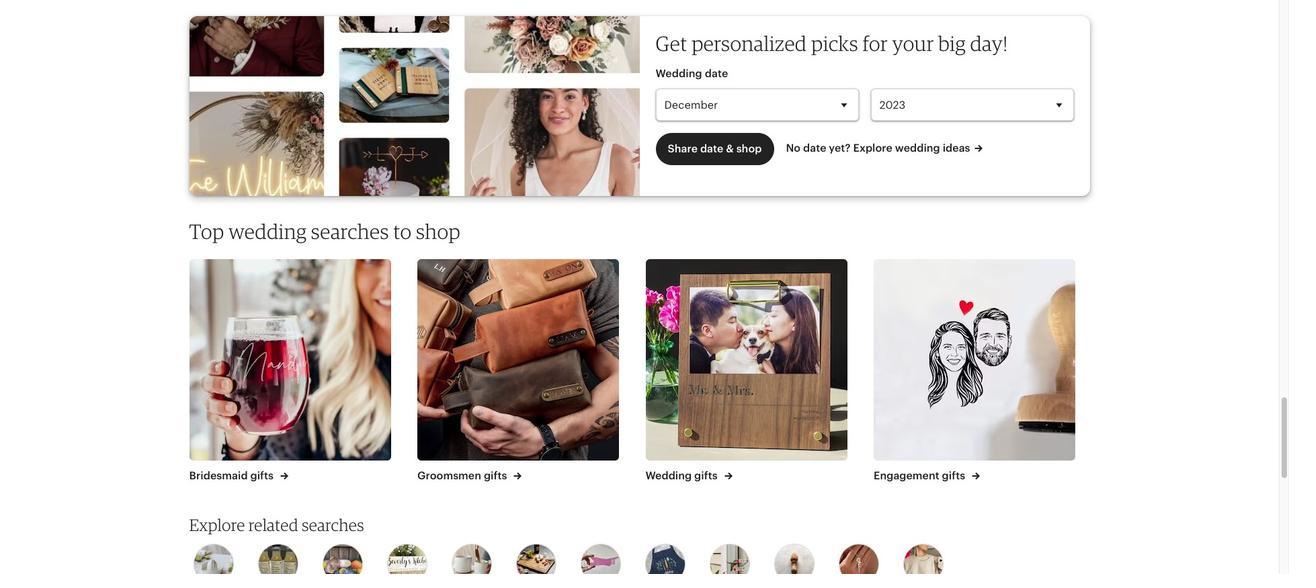 Task type: describe. For each thing, give the bounding box(es) containing it.
get
[[656, 31, 687, 56]]

explore related searches region
[[181, 516, 1098, 575]]

ideas
[[943, 143, 970, 154]]

bridesmaid
[[189, 470, 248, 482]]

1 vertical spatial wedding
[[229, 219, 307, 244]]

explore related searches
[[189, 516, 364, 536]]

0 horizontal spatial shop
[[416, 219, 460, 244]]

big
[[938, 31, 966, 56]]

engagement
[[874, 470, 939, 482]]

wedding for wedding date
[[656, 68, 702, 79]]

no date yet? explore wedding ideas
[[786, 143, 970, 154]]

date for wedding
[[705, 68, 728, 79]]

groomsmen gifts
[[417, 470, 510, 482]]

gifts for bridesmaid
[[250, 470, 274, 482]]

engagement gifts
[[874, 470, 968, 482]]

yet?
[[829, 143, 851, 154]]

no date yet? explore wedding ideas link
[[786, 133, 982, 156]]

gifts for engagement
[[942, 470, 965, 482]]

bridesmaid gifts link
[[189, 259, 391, 484]]

date for no
[[803, 143, 826, 154]]

wedding for wedding gifts
[[646, 470, 692, 482]]

top wedding searches to shop
[[189, 219, 460, 244]]

personalized
[[692, 31, 807, 56]]

gifts for wedding
[[694, 470, 718, 482]]



Task type: vqa. For each thing, say whether or not it's contained in the screenshot.
middle a
no



Task type: locate. For each thing, give the bounding box(es) containing it.
0 vertical spatial wedding
[[656, 68, 702, 79]]

0 horizontal spatial explore
[[189, 516, 245, 536]]

no
[[786, 143, 801, 154]]

date inside "link"
[[803, 143, 826, 154]]

1 horizontal spatial explore
[[853, 143, 893, 154]]

wedding
[[656, 68, 702, 79], [646, 470, 692, 482]]

shop right to
[[416, 219, 460, 244]]

date
[[705, 68, 728, 79], [803, 143, 826, 154], [700, 143, 723, 155]]

searches inside region
[[302, 516, 364, 536]]

wedding left ideas
[[895, 143, 940, 154]]

gifts inside "link"
[[942, 470, 965, 482]]

date right no
[[803, 143, 826, 154]]

shop right &
[[736, 143, 762, 155]]

shop
[[736, 143, 762, 155], [416, 219, 460, 244]]

picks
[[811, 31, 858, 56]]

0 horizontal spatial wedding
[[229, 219, 307, 244]]

share
[[668, 143, 698, 155]]

gifts
[[250, 470, 274, 482], [484, 470, 507, 482], [694, 470, 718, 482], [942, 470, 965, 482]]

1 horizontal spatial wedding
[[895, 143, 940, 154]]

searches for related
[[302, 516, 364, 536]]

date inside button
[[700, 143, 723, 155]]

explore
[[853, 143, 893, 154], [189, 516, 245, 536]]

4 gifts from the left
[[942, 470, 965, 482]]

0 vertical spatial explore
[[853, 143, 893, 154]]

explore inside "link"
[[853, 143, 893, 154]]

to
[[393, 219, 412, 244]]

&
[[726, 143, 734, 155]]

assortment of wedding items that are available on etsy image
[[189, 16, 640, 196]]

1 vertical spatial explore
[[189, 516, 245, 536]]

wedding date
[[656, 68, 728, 79]]

share date & shop
[[668, 143, 762, 155]]

for
[[863, 31, 888, 56]]

share date & shop button
[[656, 133, 774, 166]]

shop inside button
[[736, 143, 762, 155]]

wedding gifts
[[646, 470, 720, 482]]

1 vertical spatial searches
[[302, 516, 364, 536]]

0 vertical spatial wedding
[[895, 143, 940, 154]]

date down personalized
[[705, 68, 728, 79]]

searches left to
[[311, 219, 389, 244]]

wedding right top
[[229, 219, 307, 244]]

2 gifts from the left
[[484, 470, 507, 482]]

date for share
[[700, 143, 723, 155]]

searches
[[311, 219, 389, 244], [302, 516, 364, 536]]

gifts for groomsmen
[[484, 470, 507, 482]]

1 vertical spatial shop
[[416, 219, 460, 244]]

0 vertical spatial searches
[[311, 219, 389, 244]]

explore inside region
[[189, 516, 245, 536]]

1 gifts from the left
[[250, 470, 274, 482]]

bridesmaid gifts
[[189, 470, 276, 482]]

wedding gifts link
[[646, 259, 847, 484]]

groomsmen gifts link
[[417, 259, 619, 484]]

1 horizontal spatial shop
[[736, 143, 762, 155]]

wedding inside "link"
[[895, 143, 940, 154]]

top
[[189, 219, 224, 244]]

day!
[[970, 31, 1008, 56]]

wedding inside wedding gifts link
[[646, 470, 692, 482]]

your
[[892, 31, 934, 56]]

3 gifts from the left
[[694, 470, 718, 482]]

groomsmen
[[417, 470, 481, 482]]

related
[[248, 516, 298, 536]]

explore down 'bridesmaid'
[[189, 516, 245, 536]]

date left &
[[700, 143, 723, 155]]

searches for wedding
[[311, 219, 389, 244]]

wedding
[[895, 143, 940, 154], [229, 219, 307, 244]]

get personalized picks for your big day!
[[656, 31, 1008, 56]]

1 vertical spatial wedding
[[646, 470, 692, 482]]

engagement gifts link
[[874, 259, 1075, 484]]

explore right yet?
[[853, 143, 893, 154]]

0 vertical spatial shop
[[736, 143, 762, 155]]

searches right related
[[302, 516, 364, 536]]



